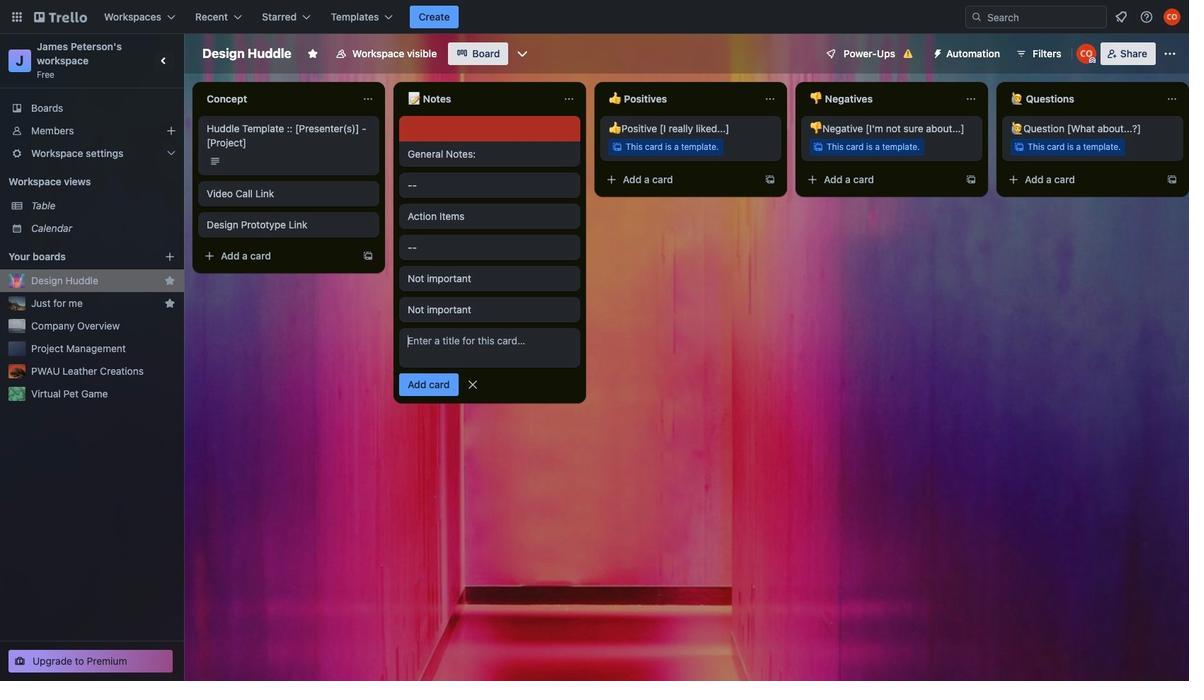 Task type: describe. For each thing, give the bounding box(es) containing it.
star or unstar board image
[[307, 48, 318, 59]]

show menu image
[[1163, 47, 1177, 61]]

customize views image
[[516, 47, 530, 61]]

your boards with 6 items element
[[8, 248, 143, 265]]

sm image
[[926, 42, 946, 62]]

Search field
[[982, 7, 1106, 27]]

back to home image
[[34, 6, 87, 28]]

primary element
[[0, 0, 1189, 34]]

open information menu image
[[1140, 10, 1154, 24]]



Task type: vqa. For each thing, say whether or not it's contained in the screenshot.
the bottom "Increase"
no



Task type: locate. For each thing, give the bounding box(es) containing it.
create from template… image
[[764, 174, 776, 185], [965, 174, 977, 185], [1166, 174, 1178, 185], [362, 251, 374, 262]]

Board name text field
[[195, 42, 299, 65]]

workspace navigation collapse icon image
[[154, 51, 174, 71]]

2 starred icon image from the top
[[164, 298, 176, 309]]

None text field
[[801, 88, 960, 110], [1002, 88, 1161, 110], [801, 88, 960, 110], [1002, 88, 1161, 110]]

1 vertical spatial starred icon image
[[164, 298, 176, 309]]

Enter a title for this card… text field
[[399, 328, 580, 368]]

0 notifications image
[[1113, 8, 1130, 25]]

christina overa (christinaovera) image
[[1076, 44, 1096, 64]]

starred icon image
[[164, 275, 176, 287], [164, 298, 176, 309]]

None text field
[[198, 88, 357, 110], [399, 88, 558, 110], [600, 88, 759, 110], [198, 88, 357, 110], [399, 88, 558, 110], [600, 88, 759, 110]]

0 vertical spatial starred icon image
[[164, 275, 176, 287]]

cancel image
[[465, 378, 480, 392]]

1 starred icon image from the top
[[164, 275, 176, 287]]

add board image
[[164, 251, 176, 263]]

christina overa (christinaovera) image
[[1164, 8, 1181, 25]]

search image
[[971, 11, 982, 23]]

this member is an admin of this board. image
[[1089, 57, 1095, 64]]



